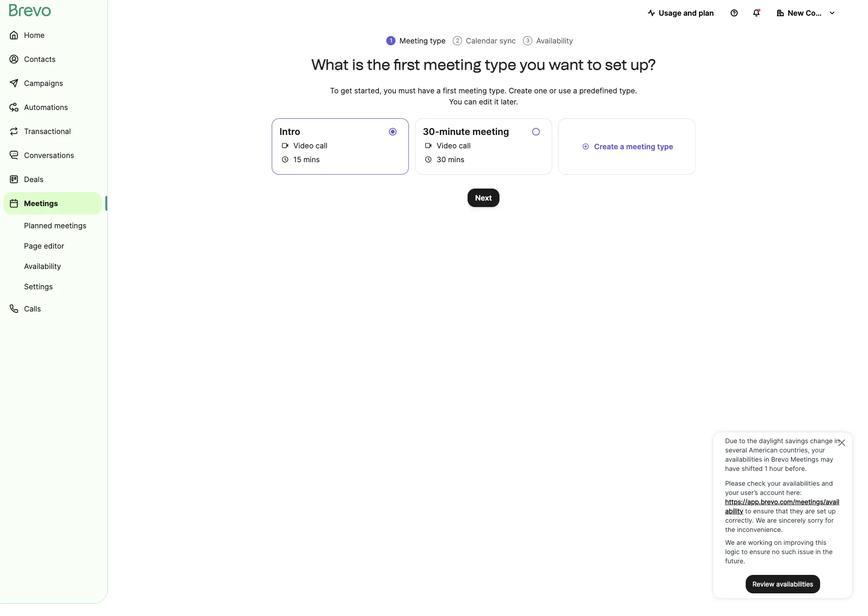 Task type: describe. For each thing, give the bounding box(es) containing it.
schedule for 30-minute meeting
[[425, 155, 432, 164]]

0 horizontal spatial availability
[[24, 262, 61, 271]]

0 horizontal spatial type
[[430, 36, 446, 45]]

calls link
[[4, 298, 102, 320]]

or
[[550, 86, 557, 95]]

edit
[[479, 97, 492, 106]]

15
[[294, 155, 301, 164]]

radio_button_checked
[[388, 126, 398, 137]]

2
[[456, 37, 459, 44]]

plan
[[699, 8, 714, 18]]

video for intro
[[294, 141, 314, 150]]

radio_button_unchecked
[[532, 126, 541, 137]]

next button
[[468, 189, 500, 207]]

usage
[[659, 8, 682, 18]]

meetings
[[24, 199, 58, 208]]

call for intro
[[316, 141, 328, 150]]

page editor link
[[4, 237, 102, 255]]

no color image for 30-minute meeting
[[423, 154, 434, 165]]

meetings
[[54, 221, 86, 230]]

mins for intro
[[304, 155, 320, 164]]

it
[[494, 97, 499, 106]]

2 type. from the left
[[620, 86, 637, 95]]

deals link
[[4, 168, 102, 190]]

meetings link
[[4, 192, 102, 214]]

settings link
[[4, 277, 102, 296]]

meeting type
[[400, 36, 446, 45]]

conversations
[[24, 151, 74, 160]]

1 horizontal spatial availability
[[536, 36, 573, 45]]

2 horizontal spatial a
[[620, 142, 625, 151]]

to get started, you must have a first meeting type. create one or use a predefined type. you can edit it later.
[[330, 86, 637, 106]]

home link
[[4, 24, 102, 46]]

up?
[[631, 56, 656, 73]]

videocam for intro
[[282, 141, 289, 150]]

deals
[[24, 175, 43, 184]]

predefined
[[580, 86, 618, 95]]

calls
[[24, 304, 41, 313]]

sync
[[500, 36, 516, 45]]

later.
[[501, 97, 518, 106]]

usage and plan
[[659, 8, 714, 18]]

have
[[418, 86, 435, 95]]

conversations link
[[4, 144, 102, 166]]

no color image containing radio_button_unchecked
[[531, 126, 542, 137]]

settings
[[24, 282, 53, 291]]

video for 30-minute meeting
[[437, 141, 457, 150]]

1 horizontal spatial a
[[573, 86, 578, 95]]

contacts link
[[4, 48, 102, 70]]

page
[[24, 241, 42, 251]]

want
[[549, 56, 584, 73]]

you
[[449, 97, 462, 106]]

create inside to get started, you must have a first meeting type. create one or use a predefined type. you can edit it later.
[[509, 86, 532, 95]]

new company
[[788, 8, 840, 18]]

add_circle_outline create a meeting type
[[582, 142, 674, 151]]

is
[[352, 56, 364, 73]]



Task type: vqa. For each thing, say whether or not it's contained in the screenshot.
topmost saved
no



Task type: locate. For each thing, give the bounding box(es) containing it.
1
[[390, 37, 393, 44]]

1 horizontal spatial call
[[459, 141, 471, 150]]

0 vertical spatial type
[[430, 36, 446, 45]]

30-minute meeting
[[423, 126, 509, 137]]

videocam video call schedule 30 mins
[[425, 141, 471, 164]]

availability
[[536, 36, 573, 45], [24, 262, 61, 271]]

automations link
[[4, 96, 102, 118]]

2 video from the left
[[437, 141, 457, 150]]

first
[[394, 56, 420, 73], [443, 86, 457, 95]]

campaigns link
[[4, 72, 102, 94]]

1 horizontal spatial type.
[[620, 86, 637, 95]]

1 horizontal spatial mins
[[448, 155, 465, 164]]

1 video from the left
[[294, 141, 314, 150]]

video up 30
[[437, 141, 457, 150]]

2 call from the left
[[459, 141, 471, 150]]

a
[[437, 86, 441, 95], [573, 86, 578, 95], [620, 142, 625, 151]]

one
[[534, 86, 547, 95]]

you left must
[[384, 86, 396, 95]]

create up later.
[[509, 86, 532, 95]]

company
[[806, 8, 840, 18]]

1 horizontal spatial create
[[594, 142, 618, 151]]

get
[[341, 86, 352, 95]]

no color image
[[387, 126, 398, 137], [531, 126, 542, 137], [280, 140, 291, 151], [423, 140, 434, 151], [580, 141, 592, 152]]

and
[[684, 8, 697, 18]]

schedule inside the videocam video call schedule 15 mins
[[282, 155, 289, 164]]

1 horizontal spatial no color image
[[423, 154, 434, 165]]

1 horizontal spatial type
[[485, 56, 517, 73]]

new company button
[[770, 4, 844, 22]]

call inside the videocam video call schedule 15 mins
[[316, 141, 328, 150]]

use
[[559, 86, 571, 95]]

meeting
[[400, 36, 428, 45]]

mins inside the videocam video call schedule 15 mins
[[304, 155, 320, 164]]

availability down page editor at top left
[[24, 262, 61, 271]]

planned meetings link
[[4, 216, 102, 235]]

planned meetings
[[24, 221, 86, 230]]

0 vertical spatial you
[[520, 56, 546, 73]]

next
[[475, 193, 492, 202]]

schedule for intro
[[282, 155, 289, 164]]

2 mins from the left
[[448, 155, 465, 164]]

availability up want
[[536, 36, 573, 45]]

0 horizontal spatial mins
[[304, 155, 320, 164]]

2 horizontal spatial type
[[657, 142, 674, 151]]

availability link
[[4, 257, 102, 275]]

2 videocam from the left
[[425, 141, 432, 150]]

must
[[399, 86, 416, 95]]

can
[[464, 97, 477, 106]]

set
[[605, 56, 627, 73]]

videocam for 30-minute meeting
[[425, 141, 432, 150]]

1 vertical spatial type
[[485, 56, 517, 73]]

type. down set
[[620, 86, 637, 95]]

0 horizontal spatial create
[[509, 86, 532, 95]]

1 vertical spatial you
[[384, 86, 396, 95]]

0 horizontal spatial first
[[394, 56, 420, 73]]

new
[[788, 8, 804, 18]]

video inside the videocam video call schedule 15 mins
[[294, 141, 314, 150]]

planned
[[24, 221, 52, 230]]

to
[[330, 86, 339, 95]]

videocam video call schedule 15 mins
[[282, 141, 328, 164]]

no color image left 15
[[280, 154, 291, 165]]

meeting inside to get started, you must have a first meeting type. create one or use a predefined type. you can edit it later.
[[459, 86, 487, 95]]

video
[[294, 141, 314, 150], [437, 141, 457, 150]]

mins inside videocam video call schedule 30 mins
[[448, 155, 465, 164]]

add_circle_outline
[[582, 142, 590, 151]]

no color image for intro
[[280, 154, 291, 165]]

usage and plan button
[[641, 4, 722, 22]]

0 horizontal spatial a
[[437, 86, 441, 95]]

0 horizontal spatial call
[[316, 141, 328, 150]]

what
[[311, 56, 349, 73]]

home
[[24, 31, 45, 40]]

1 horizontal spatial video
[[437, 141, 457, 150]]

2 schedule from the left
[[425, 155, 432, 164]]

editor
[[44, 241, 64, 251]]

0 vertical spatial first
[[394, 56, 420, 73]]

minute
[[439, 126, 470, 137]]

videocam down 30- at the top
[[425, 141, 432, 150]]

what is the first meeting type you want to set up?
[[311, 56, 656, 73]]

1 horizontal spatial first
[[443, 86, 457, 95]]

mins right 15
[[304, 155, 320, 164]]

automations
[[24, 103, 68, 112]]

0 vertical spatial create
[[509, 86, 532, 95]]

1 horizontal spatial you
[[520, 56, 546, 73]]

create
[[509, 86, 532, 95], [594, 142, 618, 151]]

0 horizontal spatial schedule
[[282, 155, 289, 164]]

mins for 30-minute meeting
[[448, 155, 465, 164]]

page editor
[[24, 241, 64, 251]]

no color image containing radio_button_checked
[[387, 126, 398, 137]]

transactional link
[[4, 120, 102, 142]]

30-
[[423, 126, 439, 137]]

0 horizontal spatial type.
[[489, 86, 507, 95]]

0 horizontal spatial no color image
[[280, 154, 291, 165]]

contacts
[[24, 55, 56, 64]]

videocam inside videocam video call schedule 30 mins
[[425, 141, 432, 150]]

started,
[[354, 86, 382, 95]]

to
[[587, 56, 602, 73]]

call
[[316, 141, 328, 150], [459, 141, 471, 150]]

0 horizontal spatial videocam
[[282, 141, 289, 150]]

you inside to get started, you must have a first meeting type. create one or use a predefined type. you can edit it later.
[[384, 86, 396, 95]]

call for 30-minute meeting
[[459, 141, 471, 150]]

no color image left 30
[[423, 154, 434, 165]]

1 vertical spatial first
[[443, 86, 457, 95]]

schedule
[[282, 155, 289, 164], [425, 155, 432, 164]]

call inside videocam video call schedule 30 mins
[[459, 141, 471, 150]]

transactional
[[24, 127, 71, 136]]

1 vertical spatial availability
[[24, 262, 61, 271]]

type
[[430, 36, 446, 45], [485, 56, 517, 73], [657, 142, 674, 151]]

a right use
[[573, 86, 578, 95]]

2 no color image from the left
[[423, 154, 434, 165]]

calendar sync
[[466, 36, 516, 45]]

the
[[367, 56, 390, 73]]

1 call from the left
[[316, 141, 328, 150]]

first inside to get started, you must have a first meeting type. create one or use a predefined type. you can edit it later.
[[443, 86, 457, 95]]

video inside videocam video call schedule 30 mins
[[437, 141, 457, 150]]

0 horizontal spatial video
[[294, 141, 314, 150]]

video up 15
[[294, 141, 314, 150]]

meeting
[[424, 56, 482, 73], [459, 86, 487, 95], [473, 126, 509, 137], [626, 142, 656, 151]]

first up 'you'
[[443, 86, 457, 95]]

a right "add_circle_outline"
[[620, 142, 625, 151]]

0 horizontal spatial you
[[384, 86, 396, 95]]

calendar
[[466, 36, 498, 45]]

schedule inside videocam video call schedule 30 mins
[[425, 155, 432, 164]]

type. up 'it'
[[489, 86, 507, 95]]

1 type. from the left
[[489, 86, 507, 95]]

videocam down intro
[[282, 141, 289, 150]]

videocam
[[282, 141, 289, 150], [425, 141, 432, 150]]

you
[[520, 56, 546, 73], [384, 86, 396, 95]]

1 mins from the left
[[304, 155, 320, 164]]

30
[[437, 155, 446, 164]]

no color image containing add_circle_outline
[[580, 141, 592, 152]]

1 vertical spatial create
[[594, 142, 618, 151]]

schedule left 30
[[425, 155, 432, 164]]

1 videocam from the left
[[282, 141, 289, 150]]

campaigns
[[24, 79, 63, 88]]

1 schedule from the left
[[282, 155, 289, 164]]

1 horizontal spatial schedule
[[425, 155, 432, 164]]

schedule left 15
[[282, 155, 289, 164]]

a right the 'have'
[[437, 86, 441, 95]]

videocam inside the videocam video call schedule 15 mins
[[282, 141, 289, 150]]

mins right 30
[[448, 155, 465, 164]]

create right "add_circle_outline"
[[594, 142, 618, 151]]

1 no color image from the left
[[280, 154, 291, 165]]

1 horizontal spatial videocam
[[425, 141, 432, 150]]

type.
[[489, 86, 507, 95], [620, 86, 637, 95]]

you down 3
[[520, 56, 546, 73]]

first down meeting
[[394, 56, 420, 73]]

0 vertical spatial availability
[[536, 36, 573, 45]]

no color image
[[280, 154, 291, 165], [423, 154, 434, 165]]

mins
[[304, 155, 320, 164], [448, 155, 465, 164]]

2 vertical spatial type
[[657, 142, 674, 151]]

3
[[526, 37, 530, 44]]

intro
[[280, 126, 300, 137]]



